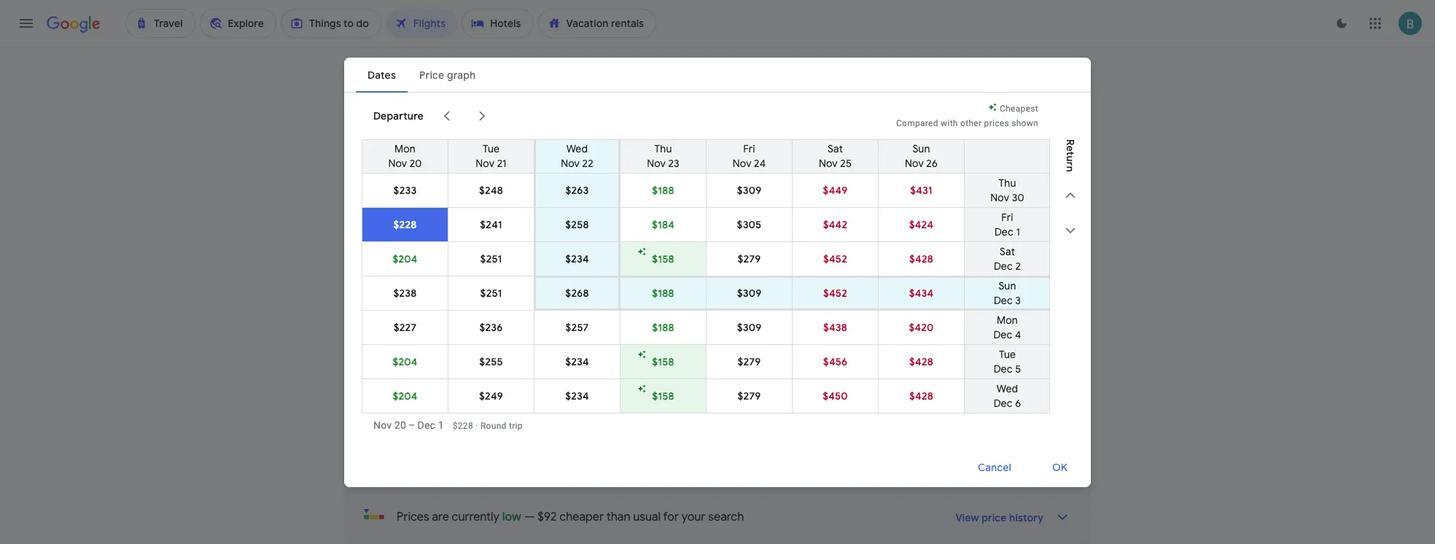 Task type: vqa. For each thing, say whether or not it's contained in the screenshot.
 Suggest an edit
no



Task type: describe. For each thing, give the bounding box(es) containing it.
bos for 27
[[652, 331, 669, 341]]

leaves los angeles international airport at 12:55 pm on thursday, november 23 and arrives at boston logan international airport at 9:35 pm on thursday, november 23. element
[[412, 423, 514, 438]]

$92
[[538, 510, 557, 525]]

prices include required taxes + fees for 1 adult. optional charges and bag fees may apply. passenger assistance
[[533, 277, 991, 287]]

Return text field
[[978, 100, 1046, 139]]

price for price graph
[[1021, 212, 1046, 225]]

3 $309 button from the top
[[707, 310, 792, 344]]

thu for 30
[[999, 176, 1017, 189]]

u
[[1064, 155, 1078, 162]]

tue inside tue nov 21
[[483, 142, 500, 155]]

cheaper
[[560, 510, 604, 525]]

2 inside 393 kg co 2 +11% emissions
[[882, 373, 887, 385]]

– inside '5 hr 31 min lax – bos'
[[646, 386, 652, 396]]

ranked
[[344, 277, 375, 287]]

$241
[[480, 218, 503, 231]]

2 $251 from the top
[[480, 286, 502, 300]]

t
[[1064, 151, 1078, 155]]

Arrival time: 5:06 PM. text field
[[468, 368, 511, 383]]

1 horizontal spatial price
[[982, 511, 1007, 525]]

1 $309 from the top
[[737, 183, 762, 197]]

23
[[669, 156, 680, 170]]

hr for 31
[[639, 368, 650, 383]]

$234 for the middle "$234" button
[[566, 355, 589, 368]]

tue inside thu nov 30 fri dec 1 sat dec 2 sun dec 3 mon dec 4 tue dec 5 wed dec 6
[[1000, 348, 1016, 361]]

·
[[476, 421, 478, 431]]

emissions inside 393 kg co 2 +11% emissions
[[851, 386, 893, 396]]

any
[[588, 213, 607, 226]]

$450 button
[[793, 379, 878, 413]]

1 left $228 text field
[[438, 419, 444, 431]]

3
[[1016, 294, 1022, 307]]

$227 button
[[363, 310, 448, 344]]

$263 button
[[536, 173, 619, 207]]

required
[[593, 277, 627, 287]]

leaves los angeles international airport at 8:35 am on thursday, november 23 and arrives at boston logan international airport at 5:06 pm on thursday, november 23. element
[[412, 368, 511, 383]]

sun nov 26
[[905, 142, 938, 170]]

1:30 pm
[[412, 314, 453, 328]]

nov 23 – dec 2
[[454, 213, 524, 226]]

nov inside thu nov 30 fri dec 1 sat dec 2 sun dec 3 mon dec 4 tue dec 5 wed dec 6
[[991, 191, 1010, 204]]

sun inside thu nov 30 fri dec 1 sat dec 2 sun dec 3 mon dec 4 tue dec 5 wed dec 6
[[999, 279, 1017, 292]]

scroll down image
[[1062, 222, 1080, 239]]

$158 up 31 on the left bottom
[[652, 355, 675, 368]]

3 $309 from the top
[[737, 321, 762, 334]]

1 $188 from the top
[[652, 183, 675, 197]]

cancel
[[978, 461, 1012, 474]]

sat nov 25
[[819, 142, 852, 170]]

2 vertical spatial trip
[[509, 421, 523, 431]]

2 vertical spatial $234 button
[[535, 379, 620, 413]]

$236 button
[[449, 310, 534, 344]]

– inside the 8:35 am – 5:06 pm united
[[458, 368, 465, 383]]

mon inside thu nov 30 fri dec 1 sat dec 2 sun dec 3 mon dec 4 tue dec 5 wed dec 6
[[997, 313, 1018, 326]]

based
[[377, 277, 402, 287]]

thu for 23
[[655, 142, 672, 155]]

$228 for $228 · round trip
[[453, 421, 473, 431]]

$236
[[480, 321, 503, 334]]

passenger
[[901, 277, 945, 287]]

1 $279 button from the top
[[707, 242, 792, 275]]

nonstop for 5 hr 31 min
[[724, 368, 769, 383]]

– left ·
[[462, 423, 469, 438]]

3 $188 from the top
[[652, 321, 675, 334]]

kg for 344
[[849, 314, 862, 328]]

1 inside popup button
[[474, 74, 480, 86]]

1 $279 from the top
[[738, 252, 761, 265]]

174 US dollars text field
[[1008, 368, 1032, 383]]

21
[[497, 156, 507, 170]]

$263
[[566, 183, 589, 197]]

$428 for first $428 button from the bottom
[[910, 389, 934, 402]]

track prices
[[369, 213, 429, 226]]

$158 up +
[[652, 252, 675, 265]]

22
[[583, 156, 594, 170]]

1 $204 from the top
[[393, 252, 418, 265]]

all filters
[[372, 151, 415, 164]]

$228 button
[[363, 208, 448, 241]]

$249 button
[[449, 379, 534, 413]]

3 $279 button from the top
[[707, 379, 792, 413]]

$158 down 31 on the left bottom
[[652, 389, 675, 402]]

1 button
[[447, 67, 506, 93]]

Departure text field
[[855, 100, 922, 139]]

nov for wed
[[561, 156, 580, 170]]

0 vertical spatial $234 button
[[536, 242, 619, 275]]

compared with other prices shown
[[897, 118, 1039, 128]]

2 $188 from the top
[[652, 286, 675, 300]]

min for 5 hr 27 min
[[668, 314, 687, 328]]

bags
[[584, 151, 607, 164]]

393
[[826, 368, 845, 383]]

trip for $158
[[1019, 332, 1032, 342]]

158 US dollars text field
[[1007, 314, 1032, 328]]

9:35 pm
[[472, 423, 514, 438]]

sun inside sun nov 26
[[913, 142, 931, 155]]

$268 button
[[536, 278, 619, 308]]

sat inside thu nov 30 fri dec 1 sat dec 2 sun dec 3 mon dec 4 tue dec 5 wed dec 6
[[1000, 245, 1016, 258]]

26
[[927, 156, 938, 170]]

graph
[[1049, 212, 1077, 225]]

price for price
[[647, 151, 671, 164]]

$228 · round trip
[[453, 421, 523, 431]]

1 $452 button from the top
[[793, 242, 878, 275]]

all
[[372, 151, 384, 164]]

airlines
[[508, 151, 544, 164]]

total duration 5 hr 27 min. element
[[629, 314, 724, 331]]

e
[[1064, 145, 1078, 151]]

nov left 20 – dec
[[374, 419, 392, 431]]

other
[[961, 118, 982, 128]]

bag fees button
[[818, 277, 853, 287]]

learn more about tracked prices image
[[432, 213, 445, 226]]

Departure time: 1:30 PM. text field
[[412, 314, 453, 328]]

kg for 393
[[848, 368, 861, 383]]

co for 344
[[865, 314, 883, 328]]

1 $452 from the top
[[824, 252, 848, 265]]

Departure time: 12:55 PM. text field
[[412, 423, 459, 438]]

find the best price region
[[344, 205, 1091, 243]]

nov for mon
[[388, 156, 407, 170]]

emissions button
[[770, 146, 852, 169]]

$442
[[824, 218, 848, 231]]

$158 inside best departing flights main content
[[1007, 314, 1032, 328]]

12:55 pm – 9:35 pm
[[412, 423, 514, 438]]

with
[[941, 118, 959, 128]]

connecting
[[866, 151, 923, 164]]

filters
[[387, 151, 415, 164]]

344
[[826, 314, 847, 328]]

wed inside wed nov 22
[[567, 142, 588, 155]]

2 $452 button from the top
[[793, 278, 878, 308]]

1 $309 button from the top
[[707, 173, 792, 207]]

connecting airports
[[866, 151, 964, 164]]

grid
[[946, 212, 965, 225]]

2 $204 button from the top
[[363, 345, 448, 378]]

n
[[1064, 166, 1078, 172]]

are
[[432, 510, 449, 525]]

2 $158 button from the top
[[621, 345, 706, 378]]

– inside the 5 hr 27 min lax – bos
[[646, 331, 652, 341]]

5 for 344
[[629, 314, 636, 328]]

times
[[711, 151, 740, 164]]

dates
[[610, 213, 637, 226]]

24
[[754, 156, 766, 170]]

r
[[1064, 139, 1078, 145]]

5 hr 27 min lax – bos
[[629, 314, 687, 341]]

hr for 27
[[639, 314, 650, 328]]

1 horizontal spatial prices
[[985, 118, 1010, 128]]

3 $428 button from the top
[[879, 379, 965, 413]]

fri inside fri nov 24
[[744, 142, 756, 155]]

3 $204 from the top
[[393, 389, 418, 402]]

nov for tue
[[476, 156, 495, 170]]

0 vertical spatial for
[[681, 277, 693, 287]]

$248
[[479, 183, 503, 197]]

round for $174
[[993, 387, 1016, 397]]

1 fees from the left
[[661, 277, 679, 287]]

1 and from the left
[[440, 277, 455, 287]]

your
[[682, 510, 706, 525]]

mon inside mon nov 20
[[395, 142, 416, 155]]

2 $279 button from the top
[[707, 345, 792, 378]]

may
[[855, 277, 873, 287]]

$258 button
[[536, 208, 619, 241]]

8:35 am – 5:06 pm united
[[412, 368, 511, 396]]

$234 for the top "$234" button
[[566, 252, 589, 265]]

cheapest
[[1000, 103, 1039, 113]]

nonstop flight. element for 5 hr 27 min
[[724, 314, 769, 331]]

$434 button
[[879, 278, 965, 308]]

3 $158 button from the top
[[621, 379, 706, 413]]

prices for prices are currently low — $92 cheaper than usual for your search
[[397, 510, 429, 525]]

low
[[502, 510, 522, 525]]

united
[[412, 386, 439, 396]]

emissions
[[779, 151, 827, 164]]

round trip for $174
[[993, 387, 1032, 397]]

1 inside best departing flights main content
[[695, 277, 701, 287]]

times button
[[702, 146, 764, 169]]

charges
[[765, 277, 798, 287]]

airlines button
[[499, 146, 569, 169]]

$268
[[566, 286, 589, 300]]

lax for 5 hr 27 min
[[629, 331, 646, 341]]

scroll right image
[[474, 107, 491, 124]]

$249
[[479, 389, 503, 402]]

$424
[[910, 218, 934, 231]]



Task type: locate. For each thing, give the bounding box(es) containing it.
2 $188 button from the top
[[621, 278, 706, 308]]

1 nonstop from the top
[[724, 314, 769, 328]]

1 vertical spatial $234 button
[[535, 345, 620, 378]]

1 vertical spatial sun
[[999, 279, 1017, 292]]

fri inside thu nov 30 fri dec 1 sat dec 2 sun dec 3 mon dec 4 tue dec 5 wed dec 6
[[1002, 210, 1014, 224]]

for left adult.
[[681, 277, 693, 287]]

5 inside '5 hr 31 min lax – bos'
[[629, 368, 636, 383]]

1 vertical spatial 2
[[1016, 259, 1021, 273]]

min inside '5 hr 31 min lax – bos'
[[666, 368, 686, 383]]

fri
[[744, 142, 756, 155], [1002, 210, 1014, 224]]

nov for sun
[[905, 156, 924, 170]]

0 vertical spatial bos
[[652, 331, 669, 341]]

lax inside '5 hr 31 min lax – bos'
[[629, 386, 646, 396]]

sat inside the "sat nov 25"
[[828, 142, 843, 155]]

1 vertical spatial emissions
[[851, 386, 893, 396]]

round trip for $158
[[993, 332, 1032, 342]]

learn more about ranking image
[[511, 275, 524, 288]]

1 vertical spatial bos
[[652, 386, 669, 396]]

stops button
[[432, 146, 493, 169]]

nov left 30
[[991, 191, 1010, 204]]

1 vertical spatial min
[[666, 368, 686, 383]]

1 vertical spatial $204 button
[[363, 345, 448, 378]]

trip down $158 text field
[[1019, 332, 1032, 342]]

0 horizontal spatial sun
[[913, 142, 931, 155]]

ok
[[1053, 461, 1068, 474]]

$204 button
[[363, 242, 448, 275], [363, 345, 448, 378], [363, 379, 448, 413]]

0 vertical spatial $309 button
[[707, 173, 792, 207]]

1 round trip from the top
[[993, 332, 1032, 342]]

0 vertical spatial trip
[[1019, 332, 1032, 342]]

5
[[629, 314, 636, 328], [1016, 362, 1022, 375], [629, 368, 636, 383]]

0 vertical spatial $279 button
[[707, 242, 792, 275]]

nov inside tue nov 21
[[476, 156, 495, 170]]

thu up 23
[[655, 142, 672, 155]]

1 vertical spatial $452 button
[[793, 278, 878, 308]]

ranked based on price and convenience
[[344, 277, 508, 287]]

for left your
[[664, 510, 679, 525]]

price button
[[638, 146, 696, 169]]

$452
[[824, 252, 848, 265], [824, 286, 848, 300]]

0 horizontal spatial mon
[[395, 142, 416, 155]]

1 vertical spatial hr
[[639, 368, 650, 383]]

$228 left ·
[[453, 421, 473, 431]]

0 vertical spatial mon
[[395, 142, 416, 155]]

27
[[652, 314, 665, 328]]

0 horizontal spatial tue
[[483, 142, 500, 155]]

nov for sat
[[819, 156, 838, 170]]

nonstop flight. element for 5 hr 31 min
[[724, 368, 769, 385]]

1 $428 from the top
[[910, 252, 934, 265]]

fees right bag
[[835, 277, 853, 287]]

2 inside find the best price region
[[519, 213, 524, 226]]

$420
[[909, 321, 934, 334]]

5 for 393
[[629, 368, 636, 383]]

$228 for $228
[[394, 218, 417, 231]]

3 $188 button from the top
[[621, 310, 706, 344]]

prices are currently low — $92 cheaper than usual for your search
[[397, 510, 744, 525]]

2 vertical spatial $428 button
[[879, 379, 965, 413]]

1 inside thu nov 30 fri dec 1 sat dec 2 sun dec 3 mon dec 4 tue dec 5 wed dec 6
[[1017, 225, 1021, 238]]

344 kg co avg emissions
[[826, 314, 886, 342]]

history
[[1010, 511, 1044, 525]]

1 vertical spatial kg
[[848, 368, 861, 383]]

leaves los angeles international airport at 1:30 pm on thursday, november 23 and arrives at boston logan international airport at 9:57 pm on thursday, november 23. element
[[412, 314, 508, 328]]

r
[[1064, 161, 1078, 166]]

1 vertical spatial prices
[[397, 510, 429, 525]]

hr left 31 on the left bottom
[[639, 368, 650, 383]]

0 vertical spatial $452 button
[[793, 242, 878, 275]]

$251
[[480, 252, 502, 265], [480, 286, 502, 300]]

1 horizontal spatial sat
[[1000, 245, 1016, 258]]

$188 right taxes
[[652, 286, 675, 300]]

mon up 20
[[395, 142, 416, 155]]

2 $309 button from the top
[[707, 278, 792, 308]]

$420 button
[[879, 310, 965, 344]]

1 $251 from the top
[[480, 252, 502, 265]]

$452 up bag fees button
[[824, 252, 848, 265]]

$241 button
[[449, 208, 534, 241]]

wed up 6
[[997, 382, 1019, 395]]

1 hr from the top
[[639, 314, 650, 328]]

$424 button
[[879, 208, 965, 241]]

$204 button up on
[[363, 242, 448, 275]]

$234 for the bottommost "$234" button
[[566, 389, 589, 402]]

1 vertical spatial $279
[[738, 355, 761, 368]]

sort by:
[[1030, 274, 1068, 287]]

best
[[344, 254, 375, 272]]

price
[[647, 151, 671, 164], [1021, 212, 1046, 225]]

taxes
[[629, 277, 651, 287]]

$174
[[1008, 368, 1032, 383]]

$188 button
[[621, 173, 706, 207], [621, 278, 706, 308], [621, 310, 706, 344]]

co inside 344 kg co avg emissions
[[865, 314, 883, 328]]

prices for prices include required taxes + fees for 1 adult. optional charges and bag fees may apply. passenger assistance
[[533, 277, 559, 287]]

$204 button down jetblue
[[363, 345, 448, 378]]

price inside popup button
[[647, 151, 671, 164]]

1 vertical spatial trip
[[1019, 387, 1032, 397]]

shown
[[1012, 118, 1039, 128]]

wed nov 22
[[561, 142, 594, 170]]

mon nov 20
[[388, 142, 422, 170]]

0 vertical spatial $234
[[566, 252, 589, 265]]

nov left 20
[[388, 156, 407, 170]]

price right bags popup button
[[647, 151, 671, 164]]

1 $204 button from the top
[[363, 242, 448, 275]]

0 vertical spatial price
[[647, 151, 671, 164]]

price right on
[[417, 277, 437, 287]]

$428 down $420 button
[[910, 355, 934, 368]]

$188 button up 27 at the bottom left
[[621, 278, 706, 308]]

sat down price graph button
[[1000, 245, 1016, 258]]

$309 down 24
[[737, 183, 762, 197]]

1 nonstop flight. element from the top
[[724, 314, 769, 331]]

bos down 27 at the bottom left
[[652, 331, 669, 341]]

1 vertical spatial fri
[[1002, 210, 1014, 224]]

date
[[920, 212, 943, 225]]

tue down 4
[[1000, 348, 1016, 361]]

bos inside '5 hr 31 min lax – bos'
[[652, 386, 669, 396]]

Departure time: 8:35 AM. text field
[[412, 368, 455, 383]]

1 vertical spatial mon
[[997, 313, 1018, 326]]

+
[[654, 277, 659, 287]]

3 $234 from the top
[[566, 389, 589, 402]]

2 right 393
[[882, 373, 887, 385]]

emissions right the avg in the bottom of the page
[[844, 331, 886, 342]]

2 right "23 – dec"
[[519, 213, 524, 226]]

thu nov 30 fri dec 1 sat dec 2 sun dec 3 mon dec 4 tue dec 5 wed dec 6
[[991, 176, 1025, 410]]

1 vertical spatial prices
[[398, 213, 429, 226]]

lax for 5 hr 31 min
[[629, 386, 646, 396]]

0 vertical spatial nonstop flight. element
[[724, 314, 769, 331]]

1 horizontal spatial and
[[800, 277, 815, 287]]

fri up 24
[[744, 142, 756, 155]]

nov inside sun nov 26
[[905, 156, 924, 170]]

1 vertical spatial $188
[[652, 286, 675, 300]]

min right 27 at the bottom left
[[668, 314, 687, 328]]

$452 button up bag fees button
[[793, 242, 878, 275]]

2 nonstop from the top
[[724, 368, 769, 383]]

1 vertical spatial $158 button
[[621, 345, 706, 378]]

by:
[[1053, 274, 1068, 287]]

$428 for first $428 button from the top
[[910, 252, 934, 265]]

1 vertical spatial $251 button
[[449, 276, 534, 310]]

round trip down $174
[[993, 387, 1032, 397]]

nov inside the "sat nov 25"
[[819, 156, 838, 170]]

$188 button down 23
[[621, 173, 706, 207]]

Arrival time: 9:57 PM. text field
[[466, 314, 508, 328]]

price graph button
[[983, 205, 1089, 231]]

5 right this price for this flight doesn't include overhead bin access. if you need a carry-on bag, use the bags filter to update prices. icon
[[1016, 362, 1022, 375]]

5 inside the 5 hr 27 min lax – bos
[[629, 314, 636, 328]]

this price for this flight doesn't include overhead bin access. if you need a carry-on bag, use the bags filter to update prices. image
[[991, 367, 1008, 384]]

trip right round
[[509, 421, 523, 431]]

0 horizontal spatial and
[[440, 277, 455, 287]]

usual
[[634, 510, 661, 525]]

3 $279 from the top
[[738, 389, 761, 402]]

nonstop
[[724, 314, 769, 328], [724, 368, 769, 383]]

nov 20 – dec 1
[[374, 419, 444, 431]]

airports
[[925, 151, 964, 164]]

wed inside thu nov 30 fri dec 1 sat dec 2 sun dec 3 mon dec 4 tue dec 5 wed dec 6
[[997, 382, 1019, 395]]

2 $452 from the top
[[824, 286, 848, 300]]

1 horizontal spatial wed
[[997, 382, 1019, 395]]

20
[[410, 156, 422, 170]]

round down this price for this flight doesn't include overhead bin access. if you need a carry-on bag, use the bags filter to update prices. image
[[993, 332, 1016, 342]]

thu up 30
[[999, 176, 1017, 189]]

Arrival time: 9:35 PM. text field
[[472, 423, 514, 438]]

nov left 23
[[647, 156, 666, 170]]

nov inside thu nov 23
[[647, 156, 666, 170]]

2 $428 button from the top
[[879, 345, 965, 378]]

bos down 31 on the left bottom
[[652, 386, 669, 396]]

$428
[[910, 252, 934, 265], [910, 355, 934, 368], [910, 389, 934, 402]]

$452 button
[[793, 242, 878, 275], [793, 278, 878, 308]]

price right the view
[[982, 511, 1007, 525]]

bos
[[652, 331, 669, 341], [652, 386, 669, 396]]

1 up scroll right image
[[474, 74, 480, 86]]

include
[[561, 277, 591, 287]]

sun up 3
[[999, 279, 1017, 292]]

0 vertical spatial lax
[[629, 331, 646, 341]]

$431
[[911, 183, 933, 197]]

2 vertical spatial $428
[[910, 389, 934, 402]]

total duration 5 hr 31 min. element
[[629, 368, 724, 385]]

1 vertical spatial for
[[664, 510, 679, 525]]

best departing flights main content
[[344, 205, 1091, 544]]

for
[[681, 277, 693, 287], [664, 510, 679, 525]]

0 vertical spatial fri
[[744, 142, 756, 155]]

2 bos from the top
[[652, 386, 669, 396]]

$204 button up 'nov 20 – dec 1'
[[363, 379, 448, 413]]

0 horizontal spatial price
[[417, 277, 437, 287]]

min right 31 on the left bottom
[[666, 368, 686, 383]]

1 $428 button from the top
[[879, 242, 965, 275]]

nov for fri
[[733, 156, 752, 170]]

prices left learn more about tracked prices image
[[398, 213, 429, 226]]

2 vertical spatial $309
[[737, 321, 762, 334]]

$184 button
[[621, 208, 706, 241]]

1 vertical spatial tue
[[1000, 348, 1016, 361]]

nonstop flight. element
[[724, 314, 769, 331], [724, 368, 769, 385]]

bos for 31
[[652, 386, 669, 396]]

$188 down 23
[[652, 183, 675, 197]]

$228 inside button
[[394, 218, 417, 231]]

5 left 27 at the bottom left
[[629, 314, 636, 328]]

nov inside wed nov 22
[[561, 156, 580, 170]]

1 left adult.
[[695, 277, 701, 287]]

1 vertical spatial price
[[982, 511, 1007, 525]]

kg inside 344 kg co avg emissions
[[849, 314, 862, 328]]

nov inside fri nov 24
[[733, 156, 752, 170]]

min inside the 5 hr 27 min lax – bos
[[668, 314, 687, 328]]

2 round trip from the top
[[993, 387, 1032, 397]]

2 $309 from the top
[[737, 286, 762, 300]]

1 horizontal spatial prices
[[533, 277, 559, 287]]

thu inside thu nov 23
[[655, 142, 672, 155]]

0 vertical spatial $428 button
[[879, 242, 965, 275]]

fri down 30
[[1002, 210, 1014, 224]]

stops
[[441, 151, 468, 164]]

0 horizontal spatial fri
[[744, 142, 756, 155]]

0 vertical spatial emissions
[[844, 331, 886, 342]]

$309 left charges
[[737, 286, 762, 300]]

prices right the learn more about ranking icon
[[533, 277, 559, 287]]

1 horizontal spatial thu
[[999, 176, 1017, 189]]

kg inside 393 kg co 2 +11% emissions
[[848, 368, 861, 383]]

$279 button
[[707, 242, 792, 275], [707, 345, 792, 378], [707, 379, 792, 413]]

0 vertical spatial sat
[[828, 142, 843, 155]]

$452 up 344
[[824, 286, 848, 300]]

1 horizontal spatial tue
[[1000, 348, 1016, 361]]

$204 up 'nov 20 – dec 1'
[[393, 389, 418, 402]]

nonstop for 5 hr 27 min
[[724, 314, 769, 328]]

2 $428 from the top
[[910, 355, 934, 368]]

$258
[[566, 218, 589, 231]]

1 horizontal spatial 2
[[882, 373, 887, 385]]

None search field
[[344, 67, 1091, 193]]

$158 down 3
[[1007, 314, 1032, 328]]

round
[[481, 421, 507, 431]]

2 vertical spatial $279 button
[[707, 379, 792, 413]]

co inside 393 kg co 2 +11% emissions
[[864, 368, 882, 383]]

2
[[519, 213, 524, 226], [1016, 259, 1021, 273], [882, 373, 887, 385]]

2 $279 from the top
[[738, 355, 761, 368]]

0 vertical spatial $188 button
[[621, 173, 706, 207]]

1 $188 button from the top
[[621, 173, 706, 207]]

2 and from the left
[[800, 277, 815, 287]]

and down flights
[[440, 277, 455, 287]]

2 vertical spatial $188 button
[[621, 310, 706, 344]]

25
[[841, 156, 852, 170]]

2 vertical spatial $309 button
[[707, 310, 792, 344]]

price
[[417, 277, 437, 287], [982, 511, 1007, 525]]

2 lax from the top
[[629, 386, 646, 396]]

co right 344
[[865, 314, 883, 328]]

round trip down $158 text field
[[993, 332, 1032, 342]]

0 vertical spatial $204 button
[[363, 242, 448, 275]]

2 inside thu nov 30 fri dec 1 sat dec 2 sun dec 3 mon dec 4 tue dec 5 wed dec 6
[[1016, 259, 1021, 273]]

2 nonstop flight. element from the top
[[724, 368, 769, 385]]

lax down total duration 5 hr 27 min. element
[[629, 331, 646, 341]]

$228 left learn more about tracked prices image
[[394, 218, 417, 231]]

departing
[[378, 254, 445, 272]]

9:57 pm
[[466, 314, 508, 328]]

1 round from the top
[[993, 332, 1016, 342]]

co right 393
[[864, 368, 882, 383]]

0 vertical spatial nonstop
[[724, 314, 769, 328]]

round for $158
[[993, 332, 1016, 342]]

nov left 21
[[476, 156, 495, 170]]

min
[[668, 314, 687, 328], [666, 368, 686, 383]]

2 $204 from the top
[[393, 355, 418, 368]]

scroll up image
[[1062, 186, 1080, 204]]

none search field containing all filters
[[344, 67, 1091, 193]]

0 horizontal spatial for
[[664, 510, 679, 525]]

1 down 30
[[1017, 225, 1021, 238]]

2 vertical spatial $188
[[652, 321, 675, 334]]

$204 up departure time: 8:35 am. text box
[[393, 355, 418, 368]]

kg
[[849, 314, 862, 328], [848, 368, 861, 383]]

– down total duration 5 hr 31 min. element
[[646, 386, 652, 396]]

nov left "22"
[[561, 156, 580, 170]]

0 horizontal spatial thu
[[655, 142, 672, 155]]

thu inside thu nov 30 fri dec 1 sat dec 2 sun dec 3 mon dec 4 tue dec 5 wed dec 6
[[999, 176, 1017, 189]]

passenger assistance button
[[901, 277, 991, 287]]

1 $251 button from the top
[[449, 242, 534, 275]]

0 vertical spatial $452
[[824, 252, 848, 265]]

prices
[[985, 118, 1010, 128], [398, 213, 429, 226]]

2 $251 button from the top
[[449, 276, 534, 310]]

393 kg co 2 +11% emissions
[[826, 368, 893, 396]]

$428 up passenger
[[910, 252, 934, 265]]

co for 393
[[864, 368, 882, 383]]

hr inside the 5 hr 27 min lax – bos
[[639, 314, 650, 328]]

1 horizontal spatial fees
[[835, 277, 853, 287]]

convenience
[[457, 277, 508, 287]]

3 $428 from the top
[[910, 389, 934, 402]]

nov left 26
[[905, 156, 924, 170]]

0 horizontal spatial prices
[[398, 213, 429, 226]]

$428 for 2nd $428 button from the bottom of the page
[[910, 355, 934, 368]]

prices left are
[[397, 510, 429, 525]]

price down 30
[[1021, 212, 1046, 225]]

5 inside thu nov 30 fri dec 1 sat dec 2 sun dec 3 mon dec 4 tue dec 5 wed dec 6
[[1016, 362, 1022, 375]]

8:35 am
[[412, 368, 455, 383]]

min for 5 hr 31 min
[[666, 368, 686, 383]]

$188 button down +
[[621, 310, 706, 344]]

1 vertical spatial $188 button
[[621, 278, 706, 308]]

lax
[[629, 331, 646, 341], [629, 386, 646, 396]]

flights
[[448, 254, 491, 272]]

trip for $174
[[1019, 387, 1032, 397]]

nov right learn more about tracked prices image
[[454, 213, 473, 226]]

1 $158 button from the top
[[621, 242, 706, 275]]

0 horizontal spatial sat
[[828, 142, 843, 155]]

nov left 24
[[733, 156, 752, 170]]

hr
[[639, 314, 650, 328], [639, 368, 650, 383]]

bos inside the 5 hr 27 min lax – bos
[[652, 331, 669, 341]]

0 horizontal spatial price
[[647, 151, 671, 164]]

1 vertical spatial lax
[[629, 386, 646, 396]]

2 vertical spatial $234
[[566, 389, 589, 402]]

lax inside the 5 hr 27 min lax – bos
[[629, 331, 646, 341]]

0 vertical spatial $188
[[652, 183, 675, 197]]

$456 button
[[793, 345, 878, 378]]

this price for this flight doesn't include overhead bin access. if you need a carry-on bag, use the bags filter to update prices. image
[[990, 312, 1007, 329]]

$428 right 393 kg co 2 +11% emissions
[[910, 389, 934, 402]]

0 horizontal spatial fees
[[661, 277, 679, 287]]

fri nov 24
[[733, 142, 766, 170]]

228 US dollars text field
[[453, 421, 473, 431]]

$309 button down the optional
[[707, 310, 792, 344]]

than
[[607, 510, 631, 525]]

wed up "22"
[[567, 142, 588, 155]]

1 vertical spatial co
[[864, 368, 882, 383]]

$188 down +
[[652, 321, 675, 334]]

1 vertical spatial price
[[1021, 212, 1046, 225]]

1 horizontal spatial mon
[[997, 313, 1018, 326]]

$251 button up convenience
[[449, 242, 534, 275]]

0 vertical spatial $279
[[738, 252, 761, 265]]

$158 button
[[621, 242, 706, 275], [621, 345, 706, 378], [621, 379, 706, 413]]

hr inside '5 hr 31 min lax – bos'
[[639, 368, 650, 383]]

0 vertical spatial hr
[[639, 314, 650, 328]]

$234 button
[[536, 242, 619, 275], [535, 345, 620, 378], [535, 379, 620, 413]]

2 fees from the left
[[835, 277, 853, 287]]

wed
[[567, 142, 588, 155], [997, 382, 1019, 395]]

2 round from the top
[[993, 387, 1016, 397]]

0 vertical spatial $251
[[480, 252, 502, 265]]

0 vertical spatial round trip
[[993, 332, 1032, 342]]

1 vertical spatial $251
[[480, 286, 502, 300]]

1 lax from the top
[[629, 331, 646, 341]]

2 vertical spatial $279
[[738, 389, 761, 402]]

mon up 4
[[997, 313, 1018, 326]]

– right departure time: 8:35 am. text box
[[458, 368, 465, 383]]

emissions inside 344 kg co avg emissions
[[844, 331, 886, 342]]

$279
[[738, 252, 761, 265], [738, 355, 761, 368], [738, 389, 761, 402]]

prices
[[533, 277, 559, 287], [397, 510, 429, 525]]

2 hr from the top
[[639, 368, 650, 383]]

$251 button up "9:57 pm"
[[449, 276, 534, 310]]

fees
[[661, 277, 679, 287], [835, 277, 853, 287]]

1 vertical spatial $428 button
[[879, 345, 965, 378]]

1 vertical spatial nonstop
[[724, 368, 769, 383]]

$309 button down $305 at top right
[[707, 278, 792, 308]]

compared
[[897, 118, 939, 128]]

0 vertical spatial $251 button
[[449, 242, 534, 275]]

ok button
[[1035, 450, 1086, 485]]

1 vertical spatial $309 button
[[707, 278, 792, 308]]

2 vertical spatial 2
[[882, 373, 887, 385]]

nov inside find the best price region
[[454, 213, 473, 226]]

1 horizontal spatial $228
[[453, 421, 473, 431]]

sat up 25
[[828, 142, 843, 155]]

scroll left image
[[438, 107, 456, 124]]

1 vertical spatial $234
[[566, 355, 589, 368]]

lax down total duration 5 hr 31 min. element
[[629, 386, 646, 396]]

0 vertical spatial prices
[[985, 118, 1010, 128]]

$450
[[823, 389, 848, 402]]

nov inside mon nov 20
[[388, 156, 407, 170]]

0 vertical spatial round
[[993, 332, 1016, 342]]

$204 up on
[[393, 252, 418, 265]]

$309 down the optional
[[737, 321, 762, 334]]

2 up 3
[[1016, 259, 1021, 273]]

3 $204 button from the top
[[363, 379, 448, 413]]

1 vertical spatial thu
[[999, 176, 1017, 189]]

$305 button
[[707, 208, 792, 241]]

$449 button
[[793, 173, 878, 207]]

5 left 31 on the left bottom
[[629, 368, 636, 383]]

$238
[[394, 286, 417, 300]]

1 $234 from the top
[[566, 252, 589, 265]]

round
[[993, 332, 1016, 342], [993, 387, 1016, 397]]

0 vertical spatial $158 button
[[621, 242, 706, 275]]

$257 button
[[535, 310, 620, 344]]

$251 up convenience
[[480, 252, 502, 265]]

0 vertical spatial kg
[[849, 314, 862, 328]]

price graph
[[1021, 212, 1077, 225]]

2 $234 from the top
[[566, 355, 589, 368]]

and left bag
[[800, 277, 815, 287]]

$456
[[824, 355, 848, 368]]

0 vertical spatial price
[[417, 277, 437, 287]]

kg right 344
[[849, 314, 862, 328]]

sun up 26
[[913, 142, 931, 155]]

1 vertical spatial sat
[[1000, 245, 1016, 258]]

view price history
[[956, 511, 1044, 525]]

1 horizontal spatial fri
[[1002, 210, 1014, 224]]

price inside button
[[1021, 212, 1046, 225]]

prices right other
[[985, 118, 1010, 128]]

prices inside find the best price region
[[398, 213, 429, 226]]

$204
[[393, 252, 418, 265], [393, 355, 418, 368], [393, 389, 418, 402]]

tue up 21
[[483, 142, 500, 155]]

20 – dec
[[395, 419, 436, 431]]

0 vertical spatial prices
[[533, 277, 559, 287]]

hr left 27 at the bottom left
[[639, 314, 650, 328]]

– down total duration 5 hr 27 min. element
[[646, 331, 652, 341]]

emissions right +11%
[[851, 386, 893, 396]]

1 bos from the top
[[652, 331, 669, 341]]

nov for thu
[[647, 156, 666, 170]]

$309 button down 24
[[707, 173, 792, 207]]



